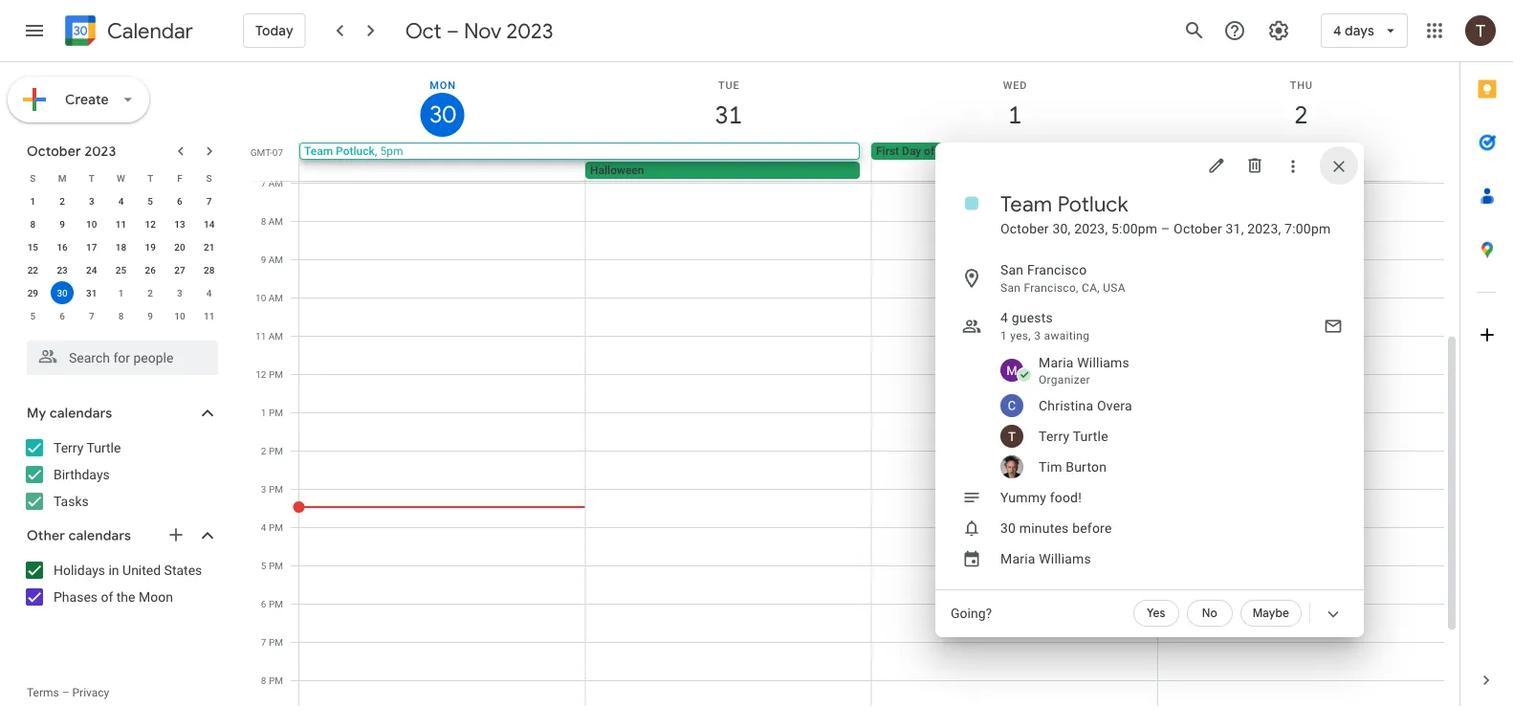 Task type: vqa. For each thing, say whether or not it's contained in the screenshot.


Task type: locate. For each thing, give the bounding box(es) containing it.
row
[[291, 143, 1460, 181], [18, 166, 224, 189], [18, 189, 224, 212], [18, 212, 224, 235], [18, 235, 224, 258], [18, 258, 224, 281], [18, 281, 224, 304], [18, 304, 224, 327]]

october 2023
[[27, 143, 116, 160]]

8 up '9 am'
[[261, 215, 266, 227]]

3 up 4 pm at the left of the page
[[261, 483, 266, 495]]

days
[[1345, 22, 1375, 39]]

maria williams
[[1001, 551, 1092, 566]]

tab list
[[1461, 62, 1514, 654]]

5 down 4 pm at the left of the page
[[261, 560, 266, 571]]

None search field
[[0, 333, 237, 375]]

san
[[1001, 262, 1024, 277], [1001, 281, 1021, 295]]

williams down 30 minutes before
[[1039, 551, 1092, 566]]

0 horizontal spatial turtle
[[87, 440, 121, 455]]

1 horizontal spatial potluck
[[1058, 190, 1129, 217]]

1 vertical spatial 30
[[57, 287, 68, 299]]

7 pm from the top
[[269, 598, 283, 610]]

0 vertical spatial –
[[447, 17, 459, 44]]

8 for 8 pm
[[261, 675, 266, 686]]

1 horizontal spatial turtle
[[1073, 428, 1109, 444]]

0 vertical spatial 9
[[60, 218, 65, 230]]

2 vertical spatial 30
[[1001, 520, 1016, 536]]

pm up 8 pm
[[269, 636, 283, 648]]

31
[[714, 99, 741, 131], [86, 287, 97, 299]]

remove from this calendar image
[[1246, 156, 1265, 175]]

10 inside grid
[[256, 292, 266, 303]]

maria inside the maria williams organizer
[[1039, 355, 1074, 370]]

0 horizontal spatial 31
[[86, 287, 97, 299]]

13
[[174, 218, 185, 230]]

2 vertical spatial 5
[[261, 560, 266, 571]]

10 down november 3 element
[[174, 310, 185, 322]]

9 pm from the top
[[269, 675, 283, 686]]

awaiting
[[1045, 329, 1090, 343]]

team
[[304, 144, 333, 158], [1001, 190, 1053, 217]]

1 horizontal spatial 12
[[256, 368, 266, 380]]

0 vertical spatial 2023
[[507, 17, 553, 44]]

calendars inside dropdown button
[[50, 405, 112, 422]]

cell
[[1158, 143, 1444, 181]]

show additional actions image
[[1324, 605, 1343, 624]]

1 horizontal spatial 5
[[148, 195, 153, 207]]

yummy food!
[[1001, 489, 1082, 505]]

0 vertical spatial 30
[[428, 100, 455, 130]]

calendars
[[50, 405, 112, 422], [69, 527, 131, 544]]

terry turtle up birthdays
[[54, 440, 121, 455]]

other calendars list
[[4, 555, 237, 612]]

overa
[[1097, 398, 1133, 413]]

2 horizontal spatial 6
[[261, 598, 266, 610]]

0 vertical spatial 31
[[714, 99, 741, 131]]

pm down 4 pm at the left of the page
[[269, 560, 283, 571]]

calendars inside dropdown button
[[69, 527, 131, 544]]

am for 8 am
[[269, 215, 283, 227]]

9 up 16 element
[[60, 218, 65, 230]]

19
[[145, 241, 156, 253]]

maria down minutes
[[1001, 551, 1036, 566]]

1 vertical spatial calendars
[[69, 527, 131, 544]]

0 vertical spatial 6
[[177, 195, 183, 207]]

16
[[57, 241, 68, 253]]

row containing 1
[[18, 189, 224, 212]]

1 horizontal spatial 11
[[204, 310, 215, 322]]

0 vertical spatial calendars
[[50, 405, 112, 422]]

2 horizontal spatial 30
[[1001, 520, 1016, 536]]

11 element
[[110, 212, 133, 235]]

turtle
[[1073, 428, 1109, 444], [87, 440, 121, 455]]

0 horizontal spatial s
[[30, 172, 36, 184]]

8
[[261, 215, 266, 227], [30, 218, 36, 230], [118, 310, 124, 322], [261, 675, 266, 686]]

maria for maria williams
[[1001, 551, 1036, 566]]

24 element
[[80, 258, 103, 281]]

2 am from the top
[[269, 215, 283, 227]]

1 link
[[993, 93, 1037, 137]]

united
[[123, 562, 161, 578]]

1 horizontal spatial 9
[[148, 310, 153, 322]]

1 horizontal spatial s
[[206, 172, 212, 184]]

1 down 12 pm
[[261, 407, 266, 418]]

november 6 element
[[51, 304, 74, 327]]

19 element
[[139, 235, 162, 258]]

6 down "30, today" element
[[60, 310, 65, 322]]

11 inside 'element'
[[204, 310, 215, 322]]

minutes
[[1020, 520, 1069, 536]]

potluck
[[336, 144, 375, 158], [1058, 190, 1129, 217]]

team inside team potluck october 30, 2023, 5:00pm – october 31, 2023, 7:00pm
[[1001, 190, 1053, 217]]

30 down 23
[[57, 287, 68, 299]]

williams
[[1078, 355, 1130, 370], [1039, 551, 1092, 566]]

2 horizontal spatial 9
[[261, 254, 266, 265]]

team right 07
[[304, 144, 333, 158]]

12 down 11 am
[[256, 368, 266, 380]]

2 down 26 element
[[148, 287, 153, 299]]

row containing 8
[[18, 212, 224, 235]]

30 minutes before
[[1001, 520, 1112, 536]]

27 element
[[168, 258, 191, 281]]

1 vertical spatial 9
[[261, 254, 266, 265]]

potluck left 5pm
[[336, 144, 375, 158]]

pm up 4 pm at the left of the page
[[269, 483, 283, 495]]

october left "30,"
[[1001, 221, 1049, 236]]

0 vertical spatial 10
[[86, 218, 97, 230]]

t right m on the left top of page
[[89, 172, 95, 184]]

first day of american indian heritage month button
[[872, 143, 1146, 160]]

– inside team potluck october 30, 2023, 5:00pm – october 31, 2023, 7:00pm
[[1162, 221, 1171, 236]]

today button
[[243, 8, 306, 54]]

am down '9 am'
[[269, 292, 283, 303]]

4 inside dropdown button
[[1334, 22, 1342, 39]]

31 link
[[707, 93, 751, 137]]

row containing 29
[[18, 281, 224, 304]]

1 vertical spatial 31
[[86, 287, 97, 299]]

potluck inside team potluck , 5pm halloween
[[336, 144, 375, 158]]

s left m on the left top of page
[[30, 172, 36, 184]]

grid
[[245, 62, 1460, 707]]

ca,
[[1082, 281, 1100, 295]]

thu
[[1291, 79, 1314, 91]]

30 inside cell
[[57, 287, 68, 299]]

23
[[57, 264, 68, 276]]

30 for 30 minutes before
[[1001, 520, 1016, 536]]

30 down mon
[[428, 100, 455, 130]]

6 pm
[[261, 598, 283, 610]]

organizer
[[1039, 373, 1091, 387]]

november 5 element
[[21, 304, 44, 327]]

1 horizontal spatial 30
[[428, 100, 455, 130]]

3 am from the top
[[269, 254, 283, 265]]

6 pm from the top
[[269, 560, 283, 571]]

1 vertical spatial potluck
[[1058, 190, 1129, 217]]

october up m on the left top of page
[[27, 143, 81, 160]]

pm for 2 pm
[[269, 445, 283, 456]]

21
[[204, 241, 215, 253]]

potluck for team potluck , 5pm halloween
[[336, 144, 375, 158]]

25 element
[[110, 258, 133, 281]]

pm for 6 pm
[[269, 598, 283, 610]]

no
[[1203, 606, 1218, 621]]

calendar heading
[[103, 18, 193, 44]]

guests
[[1012, 310, 1053, 325]]

7 for 7 am
[[261, 177, 266, 189]]

1 left yes,
[[1001, 329, 1008, 343]]

11 for november 11 'element'
[[204, 310, 215, 322]]

2 pm
[[261, 445, 283, 456]]

1 vertical spatial 10
[[256, 292, 266, 303]]

s right the f
[[206, 172, 212, 184]]

november 2 element
[[139, 281, 162, 304]]

17 element
[[80, 235, 103, 258]]

0 vertical spatial of
[[924, 144, 935, 158]]

2023, right 31,
[[1248, 221, 1282, 236]]

of left the
[[101, 589, 113, 605]]

terry inside my calendars 'list'
[[54, 440, 84, 455]]

2023, right "30,"
[[1075, 221, 1108, 236]]

terry up birthdays
[[54, 440, 84, 455]]

18
[[116, 241, 126, 253]]

row group
[[18, 189, 224, 327]]

main drawer image
[[23, 19, 46, 42]]

31 down 24
[[86, 287, 97, 299]]

san up guests on the right of page
[[1001, 281, 1021, 295]]

5 for 5 pm
[[261, 560, 266, 571]]

2 horizontal spatial 10
[[256, 292, 266, 303]]

4
[[1334, 22, 1342, 39], [118, 195, 124, 207], [206, 287, 212, 299], [1001, 310, 1009, 325], [261, 521, 266, 533]]

7:00pm
[[1285, 221, 1331, 236]]

of right day
[[924, 144, 935, 158]]

0 horizontal spatial maria
[[1001, 551, 1036, 566]]

0 horizontal spatial team
[[304, 144, 333, 158]]

team potluck october 30, 2023, 5:00pm – october 31, 2023, 7:00pm
[[1001, 190, 1331, 236]]

11 inside grid
[[256, 330, 266, 342]]

8 down 7 pm
[[261, 675, 266, 686]]

4 days
[[1334, 22, 1375, 39]]

1 am from the top
[[269, 177, 283, 189]]

my calendars button
[[4, 398, 237, 429]]

28
[[204, 264, 215, 276]]

7 down gmt-
[[261, 177, 266, 189]]

31 down "tue"
[[714, 99, 741, 131]]

2 vertical spatial 11
[[256, 330, 266, 342]]

williams up organizer
[[1078, 355, 1130, 370]]

usa
[[1103, 281, 1126, 295]]

– right terms link
[[62, 686, 69, 699]]

20
[[174, 241, 185, 253]]

8 am
[[261, 215, 283, 227]]

1 horizontal spatial team
[[1001, 190, 1053, 217]]

phases of the moon
[[54, 589, 173, 605]]

am up '9 am'
[[269, 215, 283, 227]]

1 horizontal spatial t
[[148, 172, 153, 184]]

10 for 10 am
[[256, 292, 266, 303]]

12 inside grid
[[256, 368, 266, 380]]

0 vertical spatial williams
[[1078, 355, 1130, 370]]

0 horizontal spatial 5
[[30, 310, 36, 322]]

4 left guests on the right of page
[[1001, 310, 1009, 325]]

1 vertical spatial team
[[1001, 190, 1053, 217]]

0 vertical spatial 11
[[116, 218, 126, 230]]

30 down yummy
[[1001, 520, 1016, 536]]

terry turtle inside terry turtle tree item
[[1039, 428, 1109, 444]]

pm down 5 pm
[[269, 598, 283, 610]]

1 horizontal spatial terry
[[1039, 428, 1070, 444]]

1 horizontal spatial –
[[447, 17, 459, 44]]

10
[[86, 218, 97, 230], [256, 292, 266, 303], [174, 310, 185, 322]]

am for 10 am
[[269, 292, 283, 303]]

1 horizontal spatial terry turtle
[[1039, 428, 1109, 444]]

30 link
[[421, 93, 465, 137]]

4 down 3 pm at the bottom
[[261, 521, 266, 533]]

12 element
[[139, 212, 162, 235]]

0 horizontal spatial potluck
[[336, 144, 375, 158]]

5 pm from the top
[[269, 521, 283, 533]]

my calendars
[[27, 405, 112, 422]]

21 element
[[198, 235, 221, 258]]

going?
[[951, 605, 992, 621]]

1 horizontal spatial 2023,
[[1248, 221, 1282, 236]]

row containing 22
[[18, 258, 224, 281]]

15 element
[[21, 235, 44, 258]]

create
[[65, 91, 109, 108]]

11 for 11 am
[[256, 330, 266, 342]]

1 up the november 8 element
[[118, 287, 124, 299]]

w
[[117, 172, 125, 184]]

22
[[27, 264, 38, 276]]

30
[[428, 100, 455, 130], [57, 287, 68, 299], [1001, 520, 1016, 536]]

williams for maria williams organizer
[[1078, 355, 1130, 370]]

30 cell
[[48, 281, 77, 304]]

8 down november 1 element
[[118, 310, 124, 322]]

pm down the 1 pm
[[269, 445, 283, 456]]

am for 11 am
[[269, 330, 283, 342]]

1 horizontal spatial 10
[[174, 310, 185, 322]]

pm up 2 pm
[[269, 407, 283, 418]]

am up 12 pm
[[269, 330, 283, 342]]

0 horizontal spatial 11
[[116, 218, 126, 230]]

team for team potluck october 30, 2023, 5:00pm – october 31, 2023, 7:00pm
[[1001, 190, 1053, 217]]

12 inside 12 element
[[145, 218, 156, 230]]

calendar element
[[61, 11, 193, 54]]

4 pm from the top
[[269, 483, 283, 495]]

3 pm from the top
[[269, 445, 283, 456]]

am down 8 am
[[269, 254, 283, 265]]

pm down 3 pm at the bottom
[[269, 521, 283, 533]]

15
[[27, 241, 38, 253]]

1 horizontal spatial of
[[924, 144, 935, 158]]

of inside other calendars "list"
[[101, 589, 113, 605]]

11 down november 4 element
[[204, 310, 215, 322]]

25
[[116, 264, 126, 276]]

day
[[902, 144, 922, 158]]

4 for 4 pm
[[261, 521, 266, 533]]

1 horizontal spatial 31
[[714, 99, 741, 131]]

31 inside grid
[[714, 99, 741, 131]]

5 am from the top
[[269, 330, 283, 342]]

3 up 10 element
[[89, 195, 94, 207]]

maria
[[1039, 355, 1074, 370], [1001, 551, 1036, 566]]

0 vertical spatial san
[[1001, 262, 1024, 277]]

yummy
[[1001, 489, 1047, 505]]

2 vertical spatial 6
[[261, 598, 266, 610]]

6 for the november 6 "element"
[[60, 310, 65, 322]]

0 horizontal spatial 30
[[57, 287, 68, 299]]

6 inside "element"
[[60, 310, 65, 322]]

0 horizontal spatial t
[[89, 172, 95, 184]]

5 inside grid
[[261, 560, 266, 571]]

1 pm from the top
[[269, 368, 283, 380]]

29 element
[[21, 281, 44, 304]]

grid containing 31
[[245, 62, 1460, 707]]

22 element
[[21, 258, 44, 281]]

2 pm from the top
[[269, 407, 283, 418]]

4 up 11 element
[[118, 195, 124, 207]]

26 element
[[139, 258, 162, 281]]

mon
[[430, 79, 456, 91]]

4 inside grid
[[261, 521, 266, 533]]

turtle up birthdays
[[87, 440, 121, 455]]

pm for 3 pm
[[269, 483, 283, 495]]

– right oct
[[447, 17, 459, 44]]

1 up 15 element
[[30, 195, 36, 207]]

team inside team potluck , 5pm halloween
[[304, 144, 333, 158]]

5 for november 5 element
[[30, 310, 36, 322]]

1 horizontal spatial maria
[[1039, 355, 1074, 370]]

8 pm from the top
[[269, 636, 283, 648]]

team down first day of american indian heritage month button
[[1001, 190, 1053, 217]]

18 element
[[110, 235, 133, 258]]

terry turtle inside my calendars 'list'
[[54, 440, 121, 455]]

5 down the 29 element
[[30, 310, 36, 322]]

maria up organizer
[[1039, 355, 1074, 370]]

7 down 31 element
[[89, 310, 94, 322]]

the
[[117, 589, 135, 605]]

6 inside grid
[[261, 598, 266, 610]]

4 am from the top
[[269, 292, 283, 303]]

0 horizontal spatial terry turtle
[[54, 440, 121, 455]]

turtle up burton
[[1073, 428, 1109, 444]]

1 horizontal spatial 2023
[[507, 17, 553, 44]]

11
[[116, 218, 126, 230], [204, 310, 215, 322], [256, 330, 266, 342]]

am
[[269, 177, 283, 189], [269, 215, 283, 227], [269, 254, 283, 265], [269, 292, 283, 303], [269, 330, 283, 342]]

13 element
[[168, 212, 191, 235]]

2 horizontal spatial 5
[[261, 560, 266, 571]]

terry turtle
[[1039, 428, 1109, 444], [54, 440, 121, 455]]

5:00pm
[[1112, 221, 1158, 236]]

turtle inside tree item
[[1073, 428, 1109, 444]]

2 down the 1 pm
[[261, 445, 266, 456]]

terry up tim
[[1039, 428, 1070, 444]]

0 horizontal spatial 2023,
[[1075, 221, 1108, 236]]

1 vertical spatial 2023
[[85, 143, 116, 160]]

9 down november 2 'element'
[[148, 310, 153, 322]]

1 vertical spatial of
[[101, 589, 113, 605]]

0 vertical spatial 12
[[145, 218, 156, 230]]

2 vertical spatial –
[[62, 686, 69, 699]]

francisco,
[[1024, 281, 1079, 295]]

2
[[1294, 99, 1307, 131], [60, 195, 65, 207], [148, 287, 153, 299], [261, 445, 266, 456]]

christina
[[1039, 398, 1094, 413]]

12
[[145, 218, 156, 230], [256, 368, 266, 380]]

1 horizontal spatial 6
[[177, 195, 183, 207]]

7 inside the november 7 element
[[89, 310, 94, 322]]

2 horizontal spatial 11
[[256, 330, 266, 342]]

pm down 7 pm
[[269, 675, 283, 686]]

– right 5:00pm at top
[[1162, 221, 1171, 236]]

pm for 5 pm
[[269, 560, 283, 571]]

4 up november 11 'element'
[[206, 287, 212, 299]]

terry turtle tree item
[[974, 421, 1365, 452]]

7 up 8 pm
[[261, 636, 266, 648]]

9 up 10 am
[[261, 254, 266, 265]]

calendars up 'in'
[[69, 527, 131, 544]]

0 horizontal spatial of
[[101, 589, 113, 605]]

4 for 4 days
[[1334, 22, 1342, 39]]

1 down wed
[[1007, 99, 1021, 131]]

maria williams, attending, organizer tree item
[[974, 350, 1365, 390]]

31 inside "row"
[[86, 287, 97, 299]]

pm for 8 pm
[[269, 675, 283, 686]]

2023 down create
[[85, 143, 116, 160]]

0 horizontal spatial terry
[[54, 440, 84, 455]]

san left francisco
[[1001, 262, 1024, 277]]

am down 07
[[269, 177, 283, 189]]

2023 right nov
[[507, 17, 553, 44]]

11 am
[[256, 330, 283, 342]]

10 up 11 am
[[256, 292, 266, 303]]

potluck up "30,"
[[1058, 190, 1129, 217]]

0 horizontal spatial 10
[[86, 218, 97, 230]]

5pm
[[380, 144, 403, 158]]

of inside button
[[924, 144, 935, 158]]

0 vertical spatial potluck
[[336, 144, 375, 158]]

0 vertical spatial team
[[304, 144, 333, 158]]

0 vertical spatial maria
[[1039, 355, 1074, 370]]

1 vertical spatial maria
[[1001, 551, 1036, 566]]

0 horizontal spatial –
[[62, 686, 69, 699]]

5 up 12 element
[[148, 195, 153, 207]]

0 horizontal spatial 9
[[60, 218, 65, 230]]

0 horizontal spatial 12
[[145, 218, 156, 230]]

0 horizontal spatial october
[[27, 143, 81, 160]]

3 right yes,
[[1035, 329, 1041, 343]]

2 horizontal spatial –
[[1162, 221, 1171, 236]]

11 down 10 am
[[256, 330, 266, 342]]

first
[[876, 144, 900, 158]]

1 vertical spatial 12
[[256, 368, 266, 380]]

4 left days
[[1334, 22, 1342, 39]]

1 vertical spatial williams
[[1039, 551, 1092, 566]]

0 horizontal spatial 6
[[60, 310, 65, 322]]

11 up 18
[[116, 218, 126, 230]]

christina overa tree item
[[974, 390, 1365, 421]]

row containing 5
[[18, 304, 224, 327]]

12 up 19
[[145, 218, 156, 230]]

1 vertical spatial 5
[[30, 310, 36, 322]]

2 vertical spatial 9
[[148, 310, 153, 322]]

1 vertical spatial 6
[[60, 310, 65, 322]]

my
[[27, 405, 46, 422]]

october left 31,
[[1174, 221, 1223, 236]]

row containing team potluck
[[291, 143, 1460, 181]]

6 down the f
[[177, 195, 183, 207]]

2 vertical spatial 10
[[174, 310, 185, 322]]

2 down thu
[[1294, 99, 1307, 131]]

1 san from the top
[[1001, 262, 1024, 277]]

calendars right my
[[50, 405, 112, 422]]

month
[[1071, 144, 1104, 158]]

potluck inside team potluck october 30, 2023, 5:00pm – october 31, 2023, 7:00pm
[[1058, 190, 1129, 217]]

1 vertical spatial –
[[1162, 221, 1171, 236]]

francisco
[[1028, 262, 1087, 277]]

6 down 5 pm
[[261, 598, 266, 610]]

san francisco san francisco, ca, usa
[[1001, 262, 1126, 295]]

7 for the november 7 element
[[89, 310, 94, 322]]

holidays in united states
[[54, 562, 202, 578]]

27
[[174, 264, 185, 276]]

5
[[148, 195, 153, 207], [30, 310, 36, 322], [261, 560, 266, 571]]

1 vertical spatial 11
[[204, 310, 215, 322]]

3
[[89, 195, 94, 207], [177, 287, 183, 299], [1035, 329, 1041, 343], [261, 483, 266, 495]]

williams inside the maria williams organizer
[[1078, 355, 1130, 370]]

pm up the 1 pm
[[269, 368, 283, 380]]

10 up 17 on the left top of page
[[86, 218, 97, 230]]

9 for 9 am
[[261, 254, 266, 265]]

1 vertical spatial san
[[1001, 281, 1021, 295]]

t left the f
[[148, 172, 153, 184]]

terry turtle up "tim burton"
[[1039, 428, 1109, 444]]



Task type: describe. For each thing, give the bounding box(es) containing it.
8 for 8 am
[[261, 215, 266, 227]]

7 for 7 pm
[[261, 636, 266, 648]]

american
[[938, 144, 987, 158]]

holidays
[[54, 562, 105, 578]]

williams for maria williams
[[1039, 551, 1092, 566]]

first day of american indian heritage month
[[876, 144, 1104, 158]]

20 element
[[168, 235, 191, 258]]

8 pm
[[261, 675, 283, 686]]

30 inside the mon 30
[[428, 100, 455, 130]]

maria for maria williams organizer
[[1039, 355, 1074, 370]]

other calendars
[[27, 527, 131, 544]]

2 link
[[1280, 93, 1324, 137]]

nov
[[464, 17, 502, 44]]

10 for 10 element
[[86, 218, 97, 230]]

3 pm
[[261, 483, 283, 495]]

calendars for other calendars
[[69, 527, 131, 544]]

am for 9 am
[[269, 254, 283, 265]]

2 inside thu 2
[[1294, 99, 1307, 131]]

november 3 element
[[168, 281, 191, 304]]

4 days button
[[1321, 8, 1409, 54]]

2 2023, from the left
[[1248, 221, 1282, 236]]

november 10 element
[[168, 304, 191, 327]]

add other calendars image
[[166, 525, 186, 544]]

thu 2
[[1291, 79, 1314, 131]]

yes,
[[1011, 329, 1032, 343]]

tue 31
[[714, 79, 741, 131]]

tasks
[[54, 493, 89, 509]]

other
[[27, 527, 65, 544]]

8 for the november 8 element
[[118, 310, 124, 322]]

maybe
[[1253, 606, 1290, 621]]

row containing s
[[18, 166, 224, 189]]

26
[[145, 264, 156, 276]]

07
[[272, 146, 283, 158]]

4 guests 1 yes, 3 awaiting
[[1001, 310, 1090, 343]]

november 1 element
[[110, 281, 133, 304]]

terms – privacy
[[27, 686, 109, 699]]

settings menu image
[[1268, 19, 1291, 42]]

2 horizontal spatial october
[[1174, 221, 1223, 236]]

9 for november 9 element
[[148, 310, 153, 322]]

7 am
[[261, 177, 283, 189]]

team potluck , 5pm halloween
[[304, 144, 644, 177]]

october 2023 grid
[[18, 166, 224, 327]]

29
[[27, 287, 38, 299]]

10 for the november 10 element
[[174, 310, 185, 322]]

potluck for team potluck october 30, 2023, 5:00pm – october 31, 2023, 7:00pm
[[1058, 190, 1129, 217]]

calendars for my calendars
[[50, 405, 112, 422]]

3 inside 4 guests 1 yes, 3 awaiting
[[1035, 329, 1041, 343]]

pm for 1 pm
[[269, 407, 283, 418]]

burton
[[1066, 459, 1107, 475]]

1 inside 4 guests 1 yes, 3 awaiting
[[1001, 329, 1008, 343]]

11 for 11 element
[[116, 218, 126, 230]]

– for privacy
[[62, 686, 69, 699]]

12 pm
[[256, 368, 283, 380]]

indian
[[990, 144, 1022, 158]]

m
[[58, 172, 66, 184]]

tim
[[1039, 459, 1063, 475]]

16 element
[[51, 235, 74, 258]]

turtle inside my calendars 'list'
[[87, 440, 121, 455]]

4 inside 4 guests 1 yes, 3 awaiting
[[1001, 310, 1009, 325]]

wed 1
[[1004, 79, 1028, 131]]

row containing 15
[[18, 235, 224, 258]]

1 s from the left
[[30, 172, 36, 184]]

oct
[[405, 17, 442, 44]]

10 element
[[80, 212, 103, 235]]

2 t from the left
[[148, 172, 153, 184]]

31,
[[1226, 221, 1244, 236]]

0 horizontal spatial 2023
[[85, 143, 116, 160]]

1 t from the left
[[89, 172, 95, 184]]

14
[[204, 218, 215, 230]]

7 pm
[[261, 636, 283, 648]]

row group containing 1
[[18, 189, 224, 327]]

tue
[[719, 79, 740, 91]]

my calendars list
[[4, 433, 237, 517]]

7 up 14 element
[[206, 195, 212, 207]]

gmt-07
[[250, 146, 283, 158]]

pm for 4 pm
[[269, 521, 283, 533]]

9 am
[[261, 254, 283, 265]]

,
[[375, 144, 377, 158]]

0 vertical spatial 5
[[148, 195, 153, 207]]

2 san from the top
[[1001, 281, 1021, 295]]

november 8 element
[[110, 304, 133, 327]]

12 for 12 pm
[[256, 368, 266, 380]]

oct – nov 2023
[[405, 17, 553, 44]]

today
[[255, 22, 293, 39]]

14 element
[[198, 212, 221, 235]]

team for team potluck , 5pm halloween
[[304, 144, 333, 158]]

31 element
[[80, 281, 103, 304]]

12 for 12
[[145, 218, 156, 230]]

10 am
[[256, 292, 283, 303]]

create button
[[8, 77, 149, 122]]

before
[[1073, 520, 1112, 536]]

november 7 element
[[80, 304, 103, 327]]

guests tree
[[928, 350, 1365, 482]]

2 inside 'element'
[[148, 287, 153, 299]]

5 pm
[[261, 560, 283, 571]]

tim burton tree item
[[974, 452, 1365, 482]]

maybe button
[[1241, 600, 1302, 627]]

row inside grid
[[291, 143, 1460, 181]]

yes button
[[1134, 600, 1180, 627]]

– for nov
[[447, 17, 459, 44]]

team potluck heading
[[1001, 190, 1129, 217]]

24
[[86, 264, 97, 276]]

1 inside 'wed 1'
[[1007, 99, 1021, 131]]

2 down m on the left top of page
[[60, 195, 65, 207]]

november 4 element
[[198, 281, 221, 304]]

terry inside tree item
[[1039, 428, 1070, 444]]

pm for 12 pm
[[269, 368, 283, 380]]

heritage
[[1024, 144, 1068, 158]]

yes
[[1147, 606, 1166, 621]]

phases
[[54, 589, 98, 605]]

in
[[109, 562, 119, 578]]

moon
[[139, 589, 173, 605]]

halloween
[[590, 164, 644, 177]]

november 9 element
[[139, 304, 162, 327]]

am for 7 am
[[269, 177, 283, 189]]

terms
[[27, 686, 59, 699]]

privacy link
[[72, 686, 109, 699]]

tim burton
[[1039, 459, 1107, 475]]

birthdays
[[54, 466, 110, 482]]

17
[[86, 241, 97, 253]]

30, today element
[[51, 281, 74, 304]]

halloween button
[[586, 162, 860, 179]]

3 up the november 10 element
[[177, 287, 183, 299]]

28 element
[[198, 258, 221, 281]]

pm for 7 pm
[[269, 636, 283, 648]]

november 11 element
[[198, 304, 221, 327]]

food!
[[1050, 489, 1082, 505]]

cell inside grid
[[1158, 143, 1444, 181]]

states
[[164, 562, 202, 578]]

wed
[[1004, 79, 1028, 91]]

other calendars button
[[4, 521, 237, 551]]

6 for 6 pm
[[261, 598, 266, 610]]

privacy
[[72, 686, 109, 699]]

calendar
[[107, 18, 193, 44]]

mon 30
[[428, 79, 456, 130]]

1 horizontal spatial october
[[1001, 221, 1049, 236]]

30 for "30, today" element
[[57, 287, 68, 299]]

4 for november 4 element
[[206, 287, 212, 299]]

23 element
[[51, 258, 74, 281]]

Search for people text field
[[38, 341, 207, 375]]

8 up 15 element
[[30, 218, 36, 230]]

2 s from the left
[[206, 172, 212, 184]]

1 2023, from the left
[[1075, 221, 1108, 236]]



